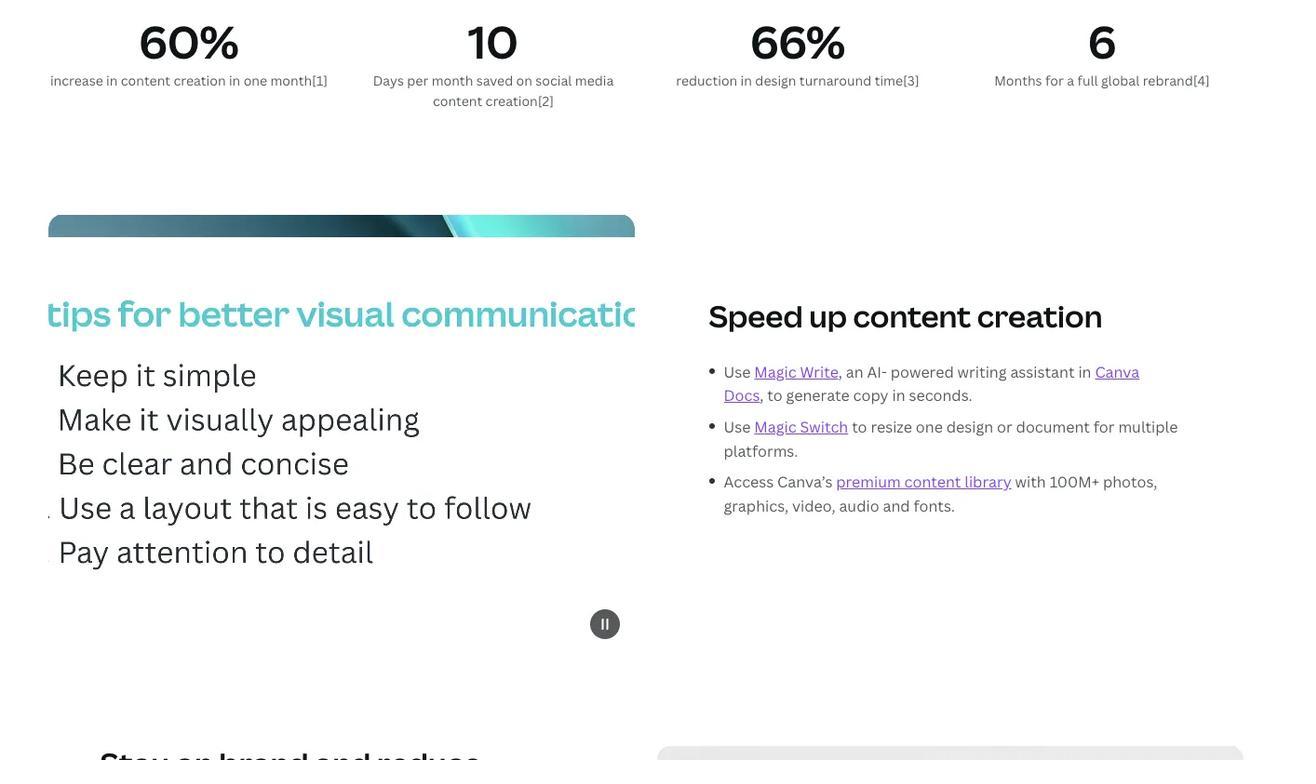 Task type: describe. For each thing, give the bounding box(es) containing it.
66%
[[751, 11, 846, 72]]

document
[[1017, 417, 1091, 438]]

writing
[[958, 362, 1007, 383]]

on
[[517, 72, 533, 90]]

canva's
[[778, 472, 833, 493]]

use for use magic write , an ai- powered writing assistant in
[[724, 362, 751, 383]]

to resize one design or document for multiple platforms.
[[724, 417, 1179, 462]]

6
[[1089, 11, 1117, 72]]

platforms.
[[724, 441, 798, 462]]

design for to
[[947, 417, 994, 438]]

6 months for a full global rebrand[4]
[[995, 11, 1211, 90]]

rebrand[4]
[[1143, 72, 1211, 90]]

one inside '60% increase in content creation in one month[1]'
[[244, 72, 267, 90]]

with
[[1016, 472, 1047, 493]]

generate
[[787, 386, 850, 406]]

use for use magic switch
[[724, 417, 751, 438]]

assistant
[[1011, 362, 1075, 383]]

days
[[373, 72, 404, 90]]

magic for switch
[[755, 417, 797, 438]]

up
[[810, 296, 848, 336]]

fonts.
[[914, 496, 955, 517]]

60% increase in content creation in one month[1]
[[50, 11, 328, 90]]

video,
[[793, 496, 836, 517]]

content inside 10 days per month saved on social media content creation[2]
[[433, 93, 483, 110]]

access canva's premium content library
[[724, 472, 1012, 493]]

use magic write , an ai- powered writing assistant in
[[724, 362, 1096, 383]]

use magic switch
[[724, 417, 849, 438]]

graphics,
[[724, 496, 789, 517]]

one inside to resize one design or document for multiple platforms.
[[916, 417, 943, 438]]

reduction
[[676, 72, 738, 90]]

photos,
[[1104, 472, 1158, 493]]

with 100m+ photos, graphics, video, audio and fonts.
[[724, 472, 1158, 517]]

media
[[575, 72, 614, 90]]

content inside '60% increase in content creation in one month[1]'
[[121, 72, 170, 90]]

magic for write
[[755, 362, 797, 383]]

time[3]
[[875, 72, 920, 90]]

access
[[724, 472, 774, 493]]

premium content library link
[[837, 472, 1012, 493]]

in right increase
[[106, 72, 118, 90]]

creation[2]
[[486, 93, 554, 110]]

in left canva
[[1079, 362, 1092, 383]]

to inside to resize one design or document for multiple platforms.
[[852, 417, 868, 438]]



Task type: vqa. For each thing, say whether or not it's contained in the screenshot.
time[3]
yes



Task type: locate. For each thing, give the bounding box(es) containing it.
in right reduction
[[741, 72, 753, 90]]

powered
[[891, 362, 954, 383]]

and
[[883, 496, 911, 517]]

1 vertical spatial creation
[[978, 296, 1103, 336]]

, up use magic switch
[[760, 386, 764, 406]]

docs
[[724, 386, 760, 406]]

content up use magic write , an ai- powered writing assistant in
[[854, 296, 972, 336]]

, to generate copy in seconds.
[[760, 386, 973, 406]]

an
[[846, 362, 864, 383]]

1 horizontal spatial ,
[[839, 362, 843, 383]]

0 vertical spatial to
[[768, 386, 783, 406]]

global
[[1102, 72, 1140, 90]]

0 horizontal spatial creation
[[174, 72, 226, 90]]

60%
[[139, 11, 239, 72]]

magic up docs
[[755, 362, 797, 383]]

creation
[[174, 72, 226, 90], [978, 296, 1103, 336]]

10
[[469, 11, 519, 72]]

0 vertical spatial creation
[[174, 72, 226, 90]]

,
[[839, 362, 843, 383], [760, 386, 764, 406]]

1 vertical spatial ,
[[760, 386, 764, 406]]

one down seconds.
[[916, 417, 943, 438]]

content down 60%
[[121, 72, 170, 90]]

0 vertical spatial design
[[756, 72, 797, 90]]

design left or
[[947, 417, 994, 438]]

1 horizontal spatial design
[[947, 417, 994, 438]]

audio
[[840, 496, 880, 517]]

100m+
[[1050, 472, 1100, 493]]

1 vertical spatial magic
[[755, 417, 797, 438]]

1 vertical spatial use
[[724, 417, 751, 438]]

2 magic from the top
[[755, 417, 797, 438]]

1 horizontal spatial to
[[852, 417, 868, 438]]

1 vertical spatial one
[[916, 417, 943, 438]]

0 vertical spatial one
[[244, 72, 267, 90]]

switch
[[800, 417, 849, 438]]

design
[[756, 72, 797, 90], [947, 417, 994, 438]]

1 use from the top
[[724, 362, 751, 383]]

a
[[1068, 72, 1075, 90]]

month[1]
[[271, 72, 328, 90]]

10 days per month saved on social media content creation[2]
[[373, 11, 614, 110]]

saved
[[477, 72, 513, 90]]

0 horizontal spatial design
[[756, 72, 797, 90]]

creation inside '60% increase in content creation in one month[1]'
[[174, 72, 226, 90]]

turnaround
[[800, 72, 872, 90]]

library
[[965, 472, 1012, 493]]

copy
[[854, 386, 889, 406]]

to down magic write link
[[768, 386, 783, 406]]

magic switch link
[[755, 417, 849, 438]]

canva
[[1096, 362, 1140, 383]]

1 magic from the top
[[755, 362, 797, 383]]

month
[[432, 72, 473, 90]]

0 vertical spatial use
[[724, 362, 751, 383]]

1 vertical spatial to
[[852, 417, 868, 438]]

speed up content creation
[[709, 296, 1103, 336]]

magic
[[755, 362, 797, 383], [755, 417, 797, 438]]

multiple
[[1119, 417, 1179, 438]]

full
[[1078, 72, 1099, 90]]

1 horizontal spatial for
[[1094, 417, 1115, 438]]

or
[[998, 417, 1013, 438]]

content down month
[[433, 93, 483, 110]]

per
[[407, 72, 429, 90]]

to
[[768, 386, 783, 406], [852, 417, 868, 438]]

0 horizontal spatial ,
[[760, 386, 764, 406]]

use down docs
[[724, 417, 751, 438]]

creation up the assistant
[[978, 296, 1103, 336]]

for inside 6 months for a full global rebrand[4]
[[1046, 72, 1064, 90]]

speed
[[709, 296, 803, 336]]

design inside to resize one design or document for multiple platforms.
[[947, 417, 994, 438]]

months
[[995, 72, 1043, 90]]

1 vertical spatial for
[[1094, 417, 1115, 438]]

0 vertical spatial for
[[1046, 72, 1064, 90]]

for inside to resize one design or document for multiple platforms.
[[1094, 417, 1115, 438]]

2 use from the top
[[724, 417, 751, 438]]

in inside 66% reduction in design turnaround time[3]
[[741, 72, 753, 90]]

content up fonts.
[[905, 472, 962, 493]]

0 horizontal spatial one
[[244, 72, 267, 90]]

premium
[[837, 472, 901, 493]]

to down ", to generate copy in seconds."
[[852, 417, 868, 438]]

0 vertical spatial magic
[[755, 362, 797, 383]]

one
[[244, 72, 267, 90], [916, 417, 943, 438]]

design for 66%
[[756, 72, 797, 90]]

0 horizontal spatial to
[[768, 386, 783, 406]]

ai-
[[867, 362, 888, 383]]

, left "an"
[[839, 362, 843, 383]]

in
[[106, 72, 118, 90], [229, 72, 241, 90], [741, 72, 753, 90], [1079, 362, 1092, 383], [893, 386, 906, 406]]

1 horizontal spatial one
[[916, 417, 943, 438]]

for
[[1046, 72, 1064, 90], [1094, 417, 1115, 438]]

for left a
[[1046, 72, 1064, 90]]

in down use magic write , an ai- powered writing assistant in
[[893, 386, 906, 406]]

magic up platforms.
[[755, 417, 797, 438]]

1 horizontal spatial creation
[[978, 296, 1103, 336]]

in down 60%
[[229, 72, 241, 90]]

use up docs
[[724, 362, 751, 383]]

design inside 66% reduction in design turnaround time[3]
[[756, 72, 797, 90]]

canva docs
[[724, 362, 1140, 406]]

increase
[[50, 72, 103, 90]]

for left multiple
[[1094, 417, 1115, 438]]

1 vertical spatial design
[[947, 417, 994, 438]]

write
[[800, 362, 839, 383]]

use
[[724, 362, 751, 383], [724, 417, 751, 438]]

seconds.
[[909, 386, 973, 406]]

design down 66% in the right of the page
[[756, 72, 797, 90]]

66% reduction in design turnaround time[3]
[[676, 11, 920, 90]]

canva docs link
[[724, 362, 1140, 406]]

one left month[1]
[[244, 72, 267, 90]]

social
[[536, 72, 572, 90]]

0 vertical spatial ,
[[839, 362, 843, 383]]

resize
[[871, 417, 913, 438]]

magic write link
[[755, 362, 839, 383]]

content
[[121, 72, 170, 90], [433, 93, 483, 110], [854, 296, 972, 336], [905, 472, 962, 493]]

creation down 60%
[[174, 72, 226, 90]]

0 horizontal spatial for
[[1046, 72, 1064, 90]]



